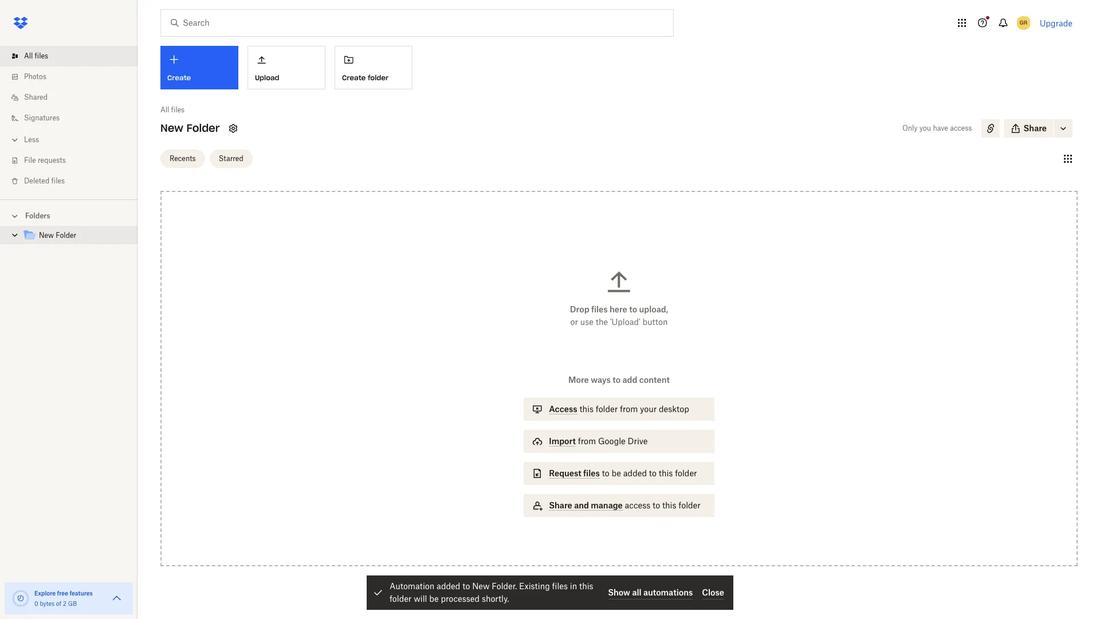 Task type: locate. For each thing, give the bounding box(es) containing it.
gr
[[1020, 19, 1028, 26]]

and
[[574, 500, 589, 510]]

show all automations
[[608, 587, 693, 597]]

1 vertical spatial all
[[161, 105, 169, 114]]

create button
[[161, 46, 238, 89]]

0 vertical spatial added
[[624, 468, 647, 478]]

access right have
[[951, 124, 973, 132]]

recents
[[170, 154, 196, 163]]

0 vertical spatial all
[[24, 52, 33, 60]]

2 horizontal spatial new
[[472, 581, 490, 591]]

Search in folder "Dropbox" text field
[[183, 17, 650, 29]]

import from google drive
[[549, 436, 648, 446]]

1 horizontal spatial share
[[1024, 123, 1047, 133]]

0 vertical spatial access
[[951, 124, 973, 132]]

new up shortly.
[[472, 581, 490, 591]]

share
[[1024, 123, 1047, 133], [549, 500, 573, 510]]

added
[[624, 468, 647, 478], [437, 581, 461, 591]]

upload button
[[248, 46, 326, 89]]

from right 'import'
[[578, 436, 596, 446]]

files up the
[[592, 304, 608, 314]]

signatures
[[24, 114, 60, 122]]

1 horizontal spatial folder
[[187, 122, 220, 135]]

your
[[640, 404, 657, 414]]

be
[[612, 468, 621, 478], [430, 594, 439, 604]]

2
[[63, 600, 66, 607]]

all files link
[[9, 46, 138, 66], [161, 104, 185, 116]]

access inside more ways to add content element
[[625, 500, 651, 510]]

automations
[[644, 587, 693, 597]]

here
[[610, 304, 628, 314]]

1 horizontal spatial all
[[161, 105, 169, 114]]

0 horizontal spatial share
[[549, 500, 573, 510]]

1 vertical spatial from
[[578, 436, 596, 446]]

new folder down folders button
[[39, 231, 76, 240]]

0 horizontal spatial all files
[[24, 52, 48, 60]]

1 horizontal spatial create
[[342, 73, 366, 82]]

use
[[581, 317, 594, 327]]

recents button
[[161, 149, 205, 168]]

1 vertical spatial be
[[430, 594, 439, 604]]

this right in
[[580, 581, 594, 591]]

share inside more ways to add content element
[[549, 500, 573, 510]]

be inside automation added to new folder. existing files in this folder will be processed shortly.
[[430, 594, 439, 604]]

all files
[[24, 52, 48, 60], [161, 105, 185, 114]]

1 horizontal spatial access
[[951, 124, 973, 132]]

features
[[70, 590, 93, 597]]

'upload'
[[610, 317, 641, 327]]

dropbox image
[[9, 11, 32, 34]]

0 vertical spatial be
[[612, 468, 621, 478]]

0 horizontal spatial access
[[625, 500, 651, 510]]

share for share and manage access to this folder
[[549, 500, 573, 510]]

will
[[414, 594, 427, 604]]

files
[[35, 52, 48, 60], [171, 105, 185, 114], [51, 177, 65, 185], [592, 304, 608, 314], [584, 468, 600, 478], [552, 581, 568, 591]]

0 vertical spatial new
[[161, 122, 183, 135]]

folder
[[187, 122, 220, 135], [56, 231, 76, 240]]

this down request files to be added to this folder in the bottom of the page
[[663, 500, 677, 510]]

1 horizontal spatial new folder
[[161, 122, 220, 135]]

added inside more ways to add content element
[[624, 468, 647, 478]]

0 horizontal spatial new
[[39, 231, 54, 240]]

request
[[549, 468, 582, 478]]

list
[[0, 39, 138, 199]]

1 vertical spatial added
[[437, 581, 461, 591]]

1 horizontal spatial added
[[624, 468, 647, 478]]

automation added to new folder. existing files in this folder will be processed shortly.
[[390, 581, 594, 604]]

1 vertical spatial new folder
[[39, 231, 76, 240]]

0 vertical spatial all files
[[24, 52, 48, 60]]

added inside automation added to new folder. existing files in this folder will be processed shortly.
[[437, 581, 461, 591]]

share inside button
[[1024, 123, 1047, 133]]

all
[[24, 52, 33, 60], [161, 105, 169, 114]]

added down drive
[[624, 468, 647, 478]]

0 horizontal spatial create
[[167, 73, 191, 82]]

gr button
[[1015, 14, 1033, 32]]

shared link
[[9, 87, 138, 108]]

this
[[580, 404, 594, 414], [659, 468, 673, 478], [663, 500, 677, 510], [580, 581, 594, 591]]

files right request on the bottom
[[584, 468, 600, 478]]

all up photos
[[24, 52, 33, 60]]

folder inside button
[[368, 73, 389, 82]]

0 vertical spatial share
[[1024, 123, 1047, 133]]

upload
[[255, 73, 280, 82]]

new folder up 'recents'
[[161, 122, 220, 135]]

1 horizontal spatial all files link
[[161, 104, 185, 116]]

new down folders
[[39, 231, 54, 240]]

from
[[620, 404, 638, 414], [578, 436, 596, 446]]

files inside list item
[[35, 52, 48, 60]]

create for create folder
[[342, 73, 366, 82]]

upgrade
[[1040, 18, 1073, 28]]

0 horizontal spatial be
[[430, 594, 439, 604]]

upload,
[[639, 304, 669, 314]]

alert
[[367, 576, 734, 610]]

close
[[702, 587, 725, 597]]

create inside button
[[342, 73, 366, 82]]

to
[[630, 304, 638, 314], [613, 375, 621, 385], [602, 468, 610, 478], [649, 468, 657, 478], [653, 500, 661, 510], [463, 581, 470, 591]]

new folder link
[[23, 228, 128, 244]]

added up processed
[[437, 581, 461, 591]]

all files up 'recents'
[[161, 105, 185, 114]]

1 horizontal spatial from
[[620, 404, 638, 414]]

0
[[34, 600, 38, 607]]

files up photos
[[35, 52, 48, 60]]

more ways to add content element
[[522, 374, 717, 529]]

bytes
[[40, 600, 55, 607]]

manage
[[591, 500, 623, 510]]

1 vertical spatial share
[[549, 500, 573, 510]]

from left your
[[620, 404, 638, 414]]

0 horizontal spatial added
[[437, 581, 461, 591]]

1 horizontal spatial all files
[[161, 105, 185, 114]]

have
[[933, 124, 949, 132]]

photos link
[[9, 66, 138, 87]]

all up recents button
[[161, 105, 169, 114]]

0 horizontal spatial folder
[[56, 231, 76, 240]]

files left in
[[552, 581, 568, 591]]

to up processed
[[463, 581, 470, 591]]

access right manage
[[625, 500, 651, 510]]

1 vertical spatial folder
[[56, 231, 76, 240]]

be down google
[[612, 468, 621, 478]]

folder down folders button
[[56, 231, 76, 240]]

create inside popup button
[[167, 73, 191, 82]]

shortly.
[[482, 594, 509, 604]]

all files up photos
[[24, 52, 48, 60]]

all files link up 'recents'
[[161, 104, 185, 116]]

0 horizontal spatial new folder
[[39, 231, 76, 240]]

of
[[56, 600, 61, 607]]

folder left folder settings image
[[187, 122, 220, 135]]

1 vertical spatial access
[[625, 500, 651, 510]]

the
[[596, 317, 608, 327]]

access
[[951, 124, 973, 132], [625, 500, 651, 510]]

drive
[[628, 436, 648, 446]]

2 vertical spatial new
[[472, 581, 490, 591]]

folder
[[368, 73, 389, 82], [596, 404, 618, 414], [675, 468, 697, 478], [679, 500, 701, 510], [390, 594, 412, 604]]

0 horizontal spatial all
[[24, 52, 33, 60]]

0 horizontal spatial all files link
[[9, 46, 138, 66]]

quota usage element
[[11, 589, 30, 608]]

folders
[[25, 212, 50, 220]]

new up 'recents'
[[161, 122, 183, 135]]

0 vertical spatial all files link
[[9, 46, 138, 66]]

be right will at bottom left
[[430, 594, 439, 604]]

desktop
[[659, 404, 689, 414]]

0 vertical spatial new folder
[[161, 122, 220, 135]]

new folder
[[161, 122, 220, 135], [39, 231, 76, 240]]

to right here
[[630, 304, 638, 314]]

1 horizontal spatial be
[[612, 468, 621, 478]]

1 vertical spatial all files
[[161, 105, 185, 114]]

to inside automation added to new folder. existing files in this folder will be processed shortly.
[[463, 581, 470, 591]]

access
[[549, 404, 578, 414]]

photos
[[24, 72, 46, 81]]

create
[[342, 73, 366, 82], [167, 73, 191, 82]]

all files link up shared link
[[9, 46, 138, 66]]

new
[[161, 122, 183, 135], [39, 231, 54, 240], [472, 581, 490, 591]]

create folder button
[[335, 46, 413, 89]]



Task type: describe. For each thing, give the bounding box(es) containing it.
drop files here to upload, or use the 'upload' button
[[570, 304, 669, 327]]

access for have
[[951, 124, 973, 132]]

all inside all files list item
[[24, 52, 33, 60]]

list containing all files
[[0, 39, 138, 199]]

starred
[[219, 154, 244, 163]]

upgrade link
[[1040, 18, 1073, 28]]

this up 'share and manage access to this folder'
[[659, 468, 673, 478]]

only you have access
[[903, 124, 973, 132]]

alert containing automation added to new folder. existing files in this folder will be processed shortly.
[[367, 576, 734, 610]]

file requests
[[24, 156, 66, 165]]

only
[[903, 124, 918, 132]]

gb
[[68, 600, 77, 607]]

files down create popup button
[[171, 105, 185, 114]]

access this folder from your desktop
[[549, 404, 689, 414]]

folder.
[[492, 581, 517, 591]]

requests
[[38, 156, 66, 165]]

automation
[[390, 581, 435, 591]]

1 vertical spatial new
[[39, 231, 54, 240]]

access for manage
[[625, 500, 651, 510]]

share for share
[[1024, 123, 1047, 133]]

import
[[549, 436, 576, 446]]

be inside more ways to add content element
[[612, 468, 621, 478]]

starred button
[[210, 149, 253, 168]]

show
[[608, 587, 631, 597]]

shared
[[24, 93, 48, 101]]

explore free features 0 bytes of 2 gb
[[34, 590, 93, 607]]

existing
[[519, 581, 550, 591]]

files inside more ways to add content element
[[584, 468, 600, 478]]

share and manage access to this folder
[[549, 500, 701, 510]]

create folder
[[342, 73, 389, 82]]

explore
[[34, 590, 56, 597]]

files right deleted
[[51, 177, 65, 185]]

all files list item
[[0, 46, 138, 66]]

to up 'share and manage access to this folder'
[[649, 468, 657, 478]]

0 vertical spatial from
[[620, 404, 638, 414]]

1 horizontal spatial new
[[161, 122, 183, 135]]

folder settings image
[[227, 122, 240, 135]]

button
[[643, 317, 668, 327]]

files inside drop files here to upload, or use the 'upload' button
[[592, 304, 608, 314]]

add
[[623, 375, 638, 385]]

ways
[[591, 375, 611, 385]]

file requests link
[[9, 150, 138, 171]]

more
[[569, 375, 589, 385]]

you
[[920, 124, 932, 132]]

0 vertical spatial folder
[[187, 122, 220, 135]]

deleted files
[[24, 177, 65, 185]]

folders button
[[0, 207, 138, 224]]

less image
[[9, 134, 21, 146]]

files inside automation added to new folder. existing files in this folder will be processed shortly.
[[552, 581, 568, 591]]

deleted files link
[[9, 171, 138, 191]]

processed
[[441, 594, 480, 604]]

deleted
[[24, 177, 49, 185]]

file
[[24, 156, 36, 165]]

new inside automation added to new folder. existing files in this folder will be processed shortly.
[[472, 581, 490, 591]]

free
[[57, 590, 68, 597]]

signatures link
[[9, 108, 138, 128]]

drop
[[570, 304, 590, 314]]

this right access
[[580, 404, 594, 414]]

all files inside list item
[[24, 52, 48, 60]]

google
[[598, 436, 626, 446]]

to left add
[[613, 375, 621, 385]]

close button
[[702, 586, 725, 600]]

in
[[570, 581, 577, 591]]

more ways to add content
[[569, 375, 670, 385]]

create for create
[[167, 73, 191, 82]]

folder inside automation added to new folder. existing files in this folder will be processed shortly.
[[390, 594, 412, 604]]

to up manage
[[602, 468, 610, 478]]

1 vertical spatial all files link
[[161, 104, 185, 116]]

to inside drop files here to upload, or use the 'upload' button
[[630, 304, 638, 314]]

all
[[633, 587, 642, 597]]

content
[[640, 375, 670, 385]]

0 horizontal spatial from
[[578, 436, 596, 446]]

or
[[571, 317, 578, 327]]

this inside automation added to new folder. existing files in this folder will be processed shortly.
[[580, 581, 594, 591]]

request files to be added to this folder
[[549, 468, 697, 478]]

show all automations button
[[608, 586, 693, 600]]

share button
[[1005, 119, 1054, 138]]

to down request files to be added to this folder in the bottom of the page
[[653, 500, 661, 510]]

less
[[24, 135, 39, 144]]



Task type: vqa. For each thing, say whether or not it's contained in the screenshot.
folder inside button
yes



